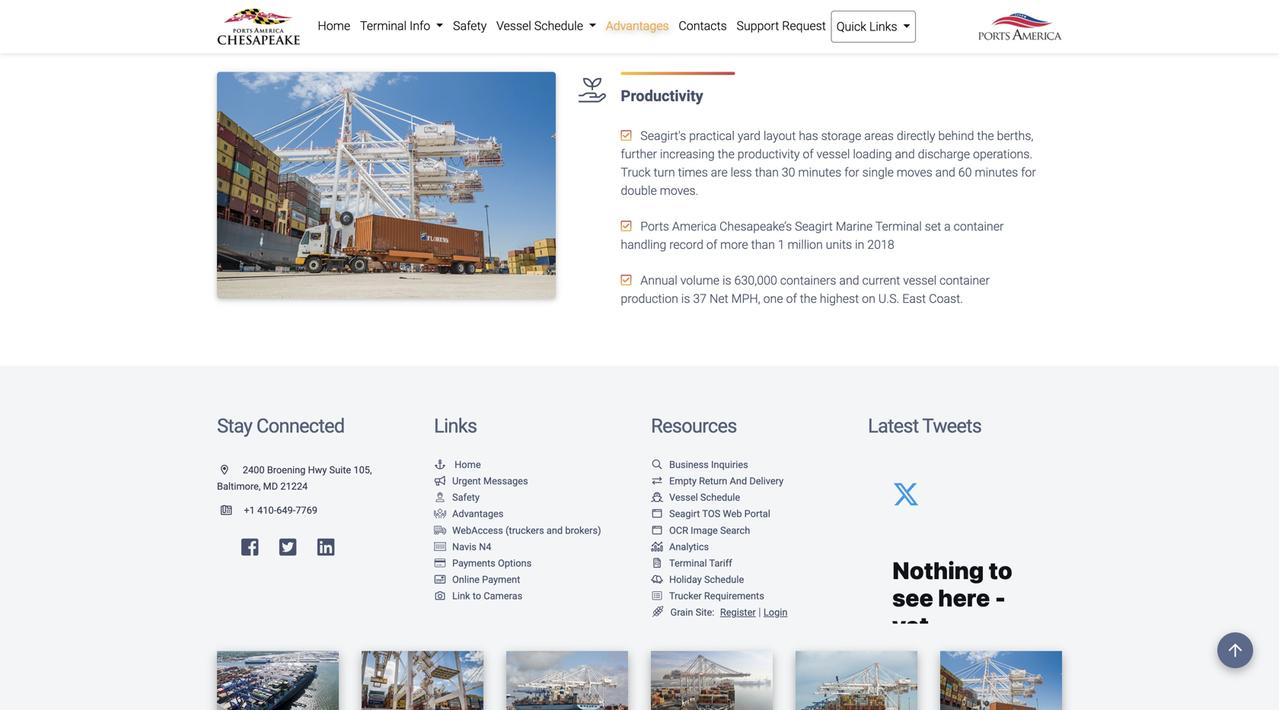Task type: locate. For each thing, give the bounding box(es) containing it.
0 horizontal spatial home link
[[313, 11, 355, 41]]

linkedin image
[[318, 538, 335, 557]]

links right quick
[[870, 19, 898, 34]]

search image
[[651, 460, 664, 470]]

vessel
[[817, 147, 850, 162], [904, 274, 937, 288]]

is
[[723, 274, 732, 288], [682, 292, 691, 306]]

vessel up "east"
[[904, 274, 937, 288]]

latest tweets
[[868, 415, 982, 438]]

tariff
[[710, 558, 733, 569]]

truck container image
[[434, 526, 446, 536]]

0 vertical spatial vessel
[[817, 147, 850, 162]]

browser image
[[651, 509, 664, 519], [651, 526, 664, 536]]

discharge
[[918, 147, 971, 162]]

container up coast.
[[940, 274, 990, 288]]

container storage image
[[434, 542, 446, 552]]

105,
[[354, 465, 372, 476]]

0 horizontal spatial is
[[682, 292, 691, 306]]

and
[[730, 476, 747, 487]]

seagirt tos web portal
[[670, 509, 771, 520]]

2400 broening hwy suite 105, baltimore, md 21224 link
[[217, 465, 372, 492]]

1 horizontal spatial links
[[870, 19, 898, 34]]

quick links link
[[831, 11, 916, 43]]

east
[[903, 292, 927, 306]]

1 vertical spatial is
[[682, 292, 691, 306]]

2 horizontal spatial of
[[803, 147, 814, 162]]

1 horizontal spatial home link
[[434, 459, 481, 471]]

0 vertical spatial terminal
[[360, 19, 407, 33]]

hand receiving image
[[434, 509, 446, 519]]

1 horizontal spatial minutes
[[975, 165, 1019, 180]]

links up anchor icon
[[434, 415, 477, 438]]

containers
[[781, 274, 837, 288]]

browser image inside ocr image search link
[[651, 526, 664, 536]]

go to top image
[[1218, 633, 1254, 669]]

2400
[[243, 465, 265, 476]]

0 vertical spatial browser image
[[651, 509, 664, 519]]

1 vertical spatial home link
[[434, 459, 481, 471]]

1 vertical spatial safety link
[[434, 492, 480, 504]]

1 vertical spatial seagirt
[[670, 509, 700, 520]]

37
[[694, 292, 707, 306]]

bells image
[[651, 575, 664, 585]]

home link for terminal info link at the top of the page
[[313, 11, 355, 41]]

2 browser image from the top
[[651, 526, 664, 536]]

for
[[845, 165, 860, 180], [1022, 165, 1037, 180]]

0 horizontal spatial of
[[707, 238, 718, 252]]

the down containers at the top right of the page
[[800, 292, 817, 306]]

1 horizontal spatial seagirt
[[795, 220, 833, 234]]

credit card image
[[434, 559, 446, 568]]

urgent
[[453, 476, 481, 487]]

container inside annual volume is 630,000 containers and current vessel container production is 37 net mph, one of the highest on u.s. east coast.
[[940, 274, 990, 288]]

schedule
[[535, 19, 584, 33], [701, 492, 741, 504], [705, 574, 744, 586]]

check square image
[[621, 130, 632, 142]]

browser image down ship image on the bottom of page
[[651, 509, 664, 519]]

1 horizontal spatial advantages link
[[601, 11, 674, 41]]

of left the more
[[707, 238, 718, 252]]

safety link
[[448, 11, 492, 41], [434, 492, 480, 504]]

2 horizontal spatial terminal
[[876, 220, 922, 234]]

twitter square image
[[280, 538, 297, 557]]

1 vertical spatial check square image
[[621, 274, 632, 287]]

info
[[410, 19, 431, 33]]

areas
[[865, 129, 894, 143]]

than inside seagirt's practical yard layout has storage areas directly behind the berths, further increasing the productivity of vessel loading and discharge                                 operations. truck turn times are less than 30 minutes for single moves and 60 minutes for double moves.
[[755, 165, 779, 180]]

seagirt up ocr on the right
[[670, 509, 700, 520]]

1 horizontal spatial the
[[800, 292, 817, 306]]

0 vertical spatial vessel schedule
[[497, 19, 587, 33]]

browser image for seagirt
[[651, 509, 664, 519]]

0 vertical spatial seagirt
[[795, 220, 833, 234]]

1 vertical spatial of
[[707, 238, 718, 252]]

1 vertical spatial vessel schedule
[[670, 492, 741, 504]]

schedule for bells image
[[705, 574, 744, 586]]

holiday schedule
[[670, 574, 744, 586]]

for left single
[[845, 165, 860, 180]]

1 vertical spatial vessel schedule link
[[651, 492, 741, 504]]

single
[[863, 165, 894, 180]]

is up net
[[723, 274, 732, 288]]

storage
[[822, 129, 862, 143]]

0 horizontal spatial minutes
[[799, 165, 842, 180]]

2 vertical spatial terminal
[[670, 558, 707, 569]]

net
[[710, 292, 729, 306]]

1 vertical spatial container
[[940, 274, 990, 288]]

1 horizontal spatial vessel
[[904, 274, 937, 288]]

and up 'highest'
[[840, 274, 860, 288]]

loading
[[853, 147, 893, 162]]

browser image inside seagirt tos web portal link
[[651, 509, 664, 519]]

request
[[783, 19, 826, 33]]

latest
[[868, 415, 919, 438]]

schedule for ship image on the bottom of page
[[701, 492, 741, 504]]

check square image
[[621, 220, 632, 232], [621, 274, 632, 287]]

browser image up analytics icon
[[651, 526, 664, 536]]

of down has in the right top of the page
[[803, 147, 814, 162]]

0 horizontal spatial links
[[434, 415, 477, 438]]

home left "terminal info"
[[318, 19, 351, 33]]

container inside ports america chesapeake's seagirt marine terminal set a container handling record of more than 1 million units in 2018
[[954, 220, 1004, 234]]

ocr
[[670, 525, 689, 537]]

2 vertical spatial schedule
[[705, 574, 744, 586]]

0 vertical spatial than
[[755, 165, 779, 180]]

1 horizontal spatial is
[[723, 274, 732, 288]]

the up operations.
[[978, 129, 995, 143]]

home
[[318, 19, 351, 33], [455, 459, 481, 471]]

safety right info
[[453, 19, 487, 33]]

1 check square image from the top
[[621, 220, 632, 232]]

terminal tariff link
[[651, 558, 733, 569]]

analytics
[[670, 542, 709, 553]]

home up urgent
[[455, 459, 481, 471]]

analytics link
[[651, 542, 709, 553]]

advantages link left 'contacts'
[[601, 11, 674, 41]]

requirements
[[705, 591, 765, 602]]

0 vertical spatial home
[[318, 19, 351, 33]]

1 vertical spatial safety
[[453, 492, 480, 504]]

0 vertical spatial links
[[870, 19, 898, 34]]

0 vertical spatial home link
[[313, 11, 355, 41]]

1 horizontal spatial vessel schedule
[[670, 492, 741, 504]]

1 vertical spatial than
[[752, 238, 775, 252]]

and inside annual volume is 630,000 containers and current vessel container production is 37 net mph, one of the highest on u.s. east coast.
[[840, 274, 860, 288]]

0 horizontal spatial vessel schedule
[[497, 19, 587, 33]]

a
[[945, 220, 951, 234]]

check square image up production
[[621, 274, 632, 287]]

1 horizontal spatial vessel
[[670, 492, 698, 504]]

coast.
[[929, 292, 964, 306]]

productivity
[[738, 147, 800, 162]]

1 vertical spatial vessel
[[670, 492, 698, 504]]

options
[[498, 558, 532, 569]]

of inside annual volume is 630,000 containers and current vessel container production is 37 net mph, one of the highest on u.s. east coast.
[[787, 292, 797, 306]]

0 horizontal spatial the
[[718, 147, 735, 162]]

seagirt's
[[641, 129, 687, 143]]

1 horizontal spatial for
[[1022, 165, 1037, 180]]

30
[[782, 165, 796, 180]]

analytics image
[[651, 542, 664, 552]]

advantages left contacts link
[[606, 19, 669, 33]]

advantages
[[606, 19, 669, 33], [453, 509, 504, 520]]

truck
[[621, 165, 651, 180]]

minutes down operations.
[[975, 165, 1019, 180]]

the inside annual volume is 630,000 containers and current vessel container production is 37 net mph, one of the highest on u.s. east coast.
[[800, 292, 817, 306]]

1
[[778, 238, 785, 252]]

1 vertical spatial the
[[718, 147, 735, 162]]

safety
[[453, 19, 487, 33], [453, 492, 480, 504]]

register
[[721, 607, 756, 619]]

safety link down urgent
[[434, 492, 480, 504]]

seagirt up million
[[795, 220, 833, 234]]

webaccess (truckers and brokers) link
[[434, 525, 601, 537]]

empty return and delivery link
[[651, 476, 784, 487]]

of inside ports america chesapeake's seagirt marine terminal set a container handling record of more than 1 million units in 2018
[[707, 238, 718, 252]]

0 vertical spatial container
[[954, 220, 1004, 234]]

0 vertical spatial the
[[978, 129, 995, 143]]

1 browser image from the top
[[651, 509, 664, 519]]

link to cameras link
[[434, 591, 523, 602]]

1 minutes from the left
[[799, 165, 842, 180]]

seagirt tos web portal link
[[651, 509, 771, 520]]

0 vertical spatial advantages link
[[601, 11, 674, 41]]

safety link for terminal info link at the top of the page
[[448, 11, 492, 41]]

contacts link
[[674, 11, 732, 41]]

the up 'are'
[[718, 147, 735, 162]]

0 horizontal spatial advantages link
[[434, 509, 504, 520]]

1 for from the left
[[845, 165, 860, 180]]

0 horizontal spatial for
[[845, 165, 860, 180]]

2 horizontal spatial the
[[978, 129, 995, 143]]

brokers)
[[566, 525, 601, 537]]

hwy
[[308, 465, 327, 476]]

user hard hat image
[[434, 493, 446, 503]]

volume
[[681, 274, 720, 288]]

1 vertical spatial terminal
[[876, 220, 922, 234]]

1 horizontal spatial advantages
[[606, 19, 669, 33]]

productivity image
[[217, 72, 556, 299]]

of right 'one'
[[787, 292, 797, 306]]

0 vertical spatial vessel schedule link
[[492, 11, 601, 41]]

check square image up handling
[[621, 220, 632, 232]]

terminal up 2018 at top
[[876, 220, 922, 234]]

business inquiries
[[670, 459, 749, 471]]

advantages link up webaccess
[[434, 509, 504, 520]]

0 vertical spatial safety link
[[448, 11, 492, 41]]

2 vertical spatial the
[[800, 292, 817, 306]]

site:
[[696, 607, 715, 619]]

safety link right info
[[448, 11, 492, 41]]

webaccess
[[453, 525, 503, 537]]

urgent messages link
[[434, 476, 528, 487]]

vessel down storage
[[817, 147, 850, 162]]

0 vertical spatial of
[[803, 147, 814, 162]]

1 horizontal spatial of
[[787, 292, 797, 306]]

0 horizontal spatial vessel
[[497, 19, 532, 33]]

mph,
[[732, 292, 761, 306]]

1 vertical spatial browser image
[[651, 526, 664, 536]]

terminal left info
[[360, 19, 407, 33]]

than left 1
[[752, 238, 775, 252]]

0 vertical spatial check square image
[[621, 220, 632, 232]]

file invoice image
[[651, 559, 664, 568]]

and up "moves"
[[895, 147, 915, 162]]

home link left "terminal info"
[[313, 11, 355, 41]]

(truckers
[[506, 525, 545, 537]]

ship image
[[651, 493, 664, 503]]

2 check square image from the top
[[621, 274, 632, 287]]

bullhorn image
[[434, 476, 446, 486]]

1 vertical spatial schedule
[[701, 492, 741, 504]]

minutes right 30 at the top right of page
[[799, 165, 842, 180]]

business
[[670, 459, 709, 471]]

1 vertical spatial advantages link
[[434, 509, 504, 520]]

units
[[826, 238, 853, 252]]

moves.
[[660, 184, 699, 198]]

holiday schedule link
[[651, 574, 744, 586]]

ports
[[641, 220, 670, 234]]

terminal down 'analytics'
[[670, 558, 707, 569]]

vessel inside seagirt's practical yard layout has storage areas directly behind the berths, further increasing the productivity of vessel loading and discharge                                 operations. truck turn times are less than 30 minutes for single moves and 60 minutes for double moves.
[[817, 147, 850, 162]]

1 vertical spatial advantages
[[453, 509, 504, 520]]

home link up urgent
[[434, 459, 481, 471]]

vessel schedule
[[497, 19, 587, 33], [670, 492, 741, 504]]

0 horizontal spatial vessel
[[817, 147, 850, 162]]

of for layout
[[803, 147, 814, 162]]

1 horizontal spatial terminal
[[670, 558, 707, 569]]

1 vertical spatial vessel
[[904, 274, 937, 288]]

behind
[[939, 129, 975, 143]]

0 horizontal spatial terminal
[[360, 19, 407, 33]]

|
[[759, 606, 761, 619]]

on
[[862, 292, 876, 306]]

1 vertical spatial home
[[455, 459, 481, 471]]

link
[[453, 591, 470, 602]]

chesapeake's
[[720, 220, 792, 234]]

container right a
[[954, 220, 1004, 234]]

2 vertical spatial of
[[787, 292, 797, 306]]

wheat image
[[651, 607, 665, 618]]

than down 'productivity'
[[755, 165, 779, 180]]

and down 'discharge'
[[936, 165, 956, 180]]

of inside seagirt's practical yard layout has storage areas directly behind the berths, further increasing the productivity of vessel loading and discharge                                 operations. truck turn times are less than 30 minutes for single moves and 60 minutes for double moves.
[[803, 147, 814, 162]]

seagirt's practical yard layout has storage areas directly behind the berths, further increasing the productivity of vessel loading and discharge                                 operations. truck turn times are less than 30 minutes for single moves and 60 minutes for double moves.
[[621, 129, 1037, 198]]

60
[[959, 165, 972, 180]]

support request
[[737, 19, 826, 33]]

payment
[[482, 574, 521, 586]]

for down operations.
[[1022, 165, 1037, 180]]

advantages up webaccess
[[453, 509, 504, 520]]

container for annual volume is 630,000 containers and current vessel container production is 37 net mph, one of the highest on u.s. east coast.
[[940, 274, 990, 288]]

seagirt
[[795, 220, 833, 234], [670, 509, 700, 520]]

is left 37
[[682, 292, 691, 306]]

less
[[731, 165, 752, 180]]

terminal inside ports america chesapeake's seagirt marine terminal set a container handling record of more than 1 million units in 2018
[[876, 220, 922, 234]]

and left 'brokers)'
[[547, 525, 563, 537]]

safety down urgent
[[453, 492, 480, 504]]



Task type: describe. For each thing, give the bounding box(es) containing it.
webaccess (truckers and brokers)
[[453, 525, 601, 537]]

grain site: register | login
[[671, 606, 788, 619]]

tweets
[[923, 415, 982, 438]]

double
[[621, 184, 657, 198]]

terminal for terminal info
[[360, 19, 407, 33]]

terminal info link
[[355, 11, 448, 41]]

2018
[[868, 238, 895, 252]]

1 horizontal spatial home
[[455, 459, 481, 471]]

check square image for annual volume is 630,000 containers and current vessel container production is 37 net mph, one of the highest on u.s. east coast.
[[621, 274, 632, 287]]

7769
[[296, 505, 318, 517]]

1 vertical spatial links
[[434, 415, 477, 438]]

times
[[678, 165, 708, 180]]

md
[[263, 481, 278, 492]]

empty return and delivery
[[670, 476, 784, 487]]

practical
[[689, 129, 735, 143]]

tos
[[703, 509, 721, 520]]

safety link for urgent messages link
[[434, 492, 480, 504]]

berths,
[[998, 129, 1034, 143]]

2 minutes from the left
[[975, 165, 1019, 180]]

million
[[788, 238, 823, 252]]

exchange image
[[651, 476, 664, 486]]

login
[[764, 607, 788, 619]]

increasing
[[660, 147, 715, 162]]

of for 630,000
[[787, 292, 797, 306]]

home link for urgent messages link
[[434, 459, 481, 471]]

than inside ports america chesapeake's seagirt marine terminal set a container handling record of more than 1 million units in 2018
[[752, 238, 775, 252]]

map marker alt image
[[221, 465, 240, 475]]

0 vertical spatial is
[[723, 274, 732, 288]]

camera image
[[434, 592, 446, 601]]

410-
[[258, 505, 277, 517]]

0 vertical spatial vessel
[[497, 19, 532, 33]]

stay connected
[[217, 415, 345, 438]]

seagirt inside ports america chesapeake's seagirt marine terminal set a container handling record of more than 1 million units in 2018
[[795, 220, 833, 234]]

0 horizontal spatial advantages
[[453, 509, 504, 520]]

terminal for terminal tariff
[[670, 558, 707, 569]]

online payment
[[453, 574, 521, 586]]

facebook square image
[[241, 538, 259, 557]]

stay
[[217, 415, 252, 438]]

container for ports america chesapeake's seagirt marine terminal set a container handling record of more than 1 million units in 2018
[[954, 220, 1004, 234]]

quick links
[[837, 19, 901, 34]]

terminal info
[[360, 19, 434, 33]]

record
[[670, 238, 704, 252]]

ocr image search link
[[651, 525, 751, 537]]

handling
[[621, 238, 667, 252]]

vessel schedule inside vessel schedule link
[[497, 19, 587, 33]]

grain
[[671, 607, 694, 619]]

online
[[453, 574, 480, 586]]

support request link
[[732, 11, 831, 41]]

america
[[673, 220, 717, 234]]

baltimore,
[[217, 481, 261, 492]]

contacts
[[679, 19, 727, 33]]

connected
[[257, 415, 345, 438]]

to
[[473, 591, 482, 602]]

highest
[[820, 292, 860, 306]]

image
[[691, 525, 718, 537]]

login link
[[764, 607, 788, 619]]

2 for from the left
[[1022, 165, 1037, 180]]

suite
[[329, 465, 351, 476]]

resources
[[651, 415, 737, 438]]

0 vertical spatial safety
[[453, 19, 487, 33]]

payments
[[453, 558, 496, 569]]

payments options
[[453, 558, 532, 569]]

broening
[[267, 465, 306, 476]]

directly
[[897, 129, 936, 143]]

current
[[863, 274, 901, 288]]

vessel inside annual volume is 630,000 containers and current vessel container production is 37 net mph, one of the highest on u.s. east coast.
[[904, 274, 937, 288]]

649-
[[277, 505, 296, 517]]

in
[[855, 238, 865, 252]]

trucker requirements link
[[651, 591, 765, 602]]

1 horizontal spatial vessel schedule link
[[651, 492, 741, 504]]

trucker requirements
[[670, 591, 765, 602]]

anchor image
[[434, 460, 446, 470]]

0 horizontal spatial vessel schedule link
[[492, 11, 601, 41]]

search
[[721, 525, 751, 537]]

0 horizontal spatial seagirt
[[670, 509, 700, 520]]

u.s.
[[879, 292, 900, 306]]

inquiries
[[711, 459, 749, 471]]

quick
[[837, 19, 867, 34]]

moves
[[897, 165, 933, 180]]

operations.
[[974, 147, 1033, 162]]

list alt image
[[651, 592, 664, 601]]

urgent messages
[[453, 476, 528, 487]]

register link
[[718, 607, 756, 619]]

are
[[711, 165, 728, 180]]

0 horizontal spatial home
[[318, 19, 351, 33]]

21224
[[281, 481, 308, 492]]

0 vertical spatial schedule
[[535, 19, 584, 33]]

browser image for ocr
[[651, 526, 664, 536]]

check square image for ports america chesapeake's seagirt marine terminal set a container handling record of more than 1 million units in 2018
[[621, 220, 632, 232]]

link to cameras
[[453, 591, 523, 602]]

+1 410-649-7769
[[244, 505, 318, 517]]

630,000
[[735, 274, 778, 288]]

+1 410-649-7769 link
[[217, 505, 318, 517]]

web
[[723, 509, 742, 520]]

credit card front image
[[434, 575, 446, 585]]

trucker
[[670, 591, 702, 602]]

turn
[[654, 165, 675, 180]]

messages
[[484, 476, 528, 487]]

business inquiries link
[[651, 459, 749, 471]]

terminal tariff
[[670, 558, 733, 569]]

cameras
[[484, 591, 523, 602]]

one
[[764, 292, 784, 306]]

0 vertical spatial advantages
[[606, 19, 669, 33]]

support
[[737, 19, 780, 33]]

phone office image
[[221, 506, 244, 516]]



Task type: vqa. For each thing, say whether or not it's contained in the screenshot.
million
yes



